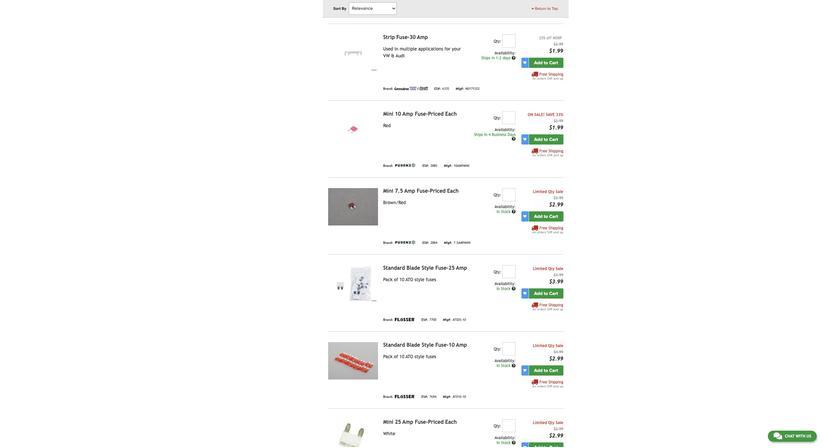 Task type: describe. For each thing, give the bounding box(es) containing it.
4 in from the top
[[497, 441, 500, 446]]

audi
[[396, 53, 405, 58]]

brand: for strip fuse-30 amp
[[383, 87, 394, 91]]

mini for mini 25 amp fuse-priced each
[[383, 420, 394, 426]]

shipping for standard blade style fuse-25 amp
[[549, 303, 564, 308]]

7700
[[430, 319, 437, 322]]

mfg#: for standard blade style fuse-25 amp
[[443, 319, 452, 322]]

orders for standard blade style fuse-25 amp
[[537, 308, 547, 312]]

0 vertical spatial $3.99
[[554, 273, 564, 278]]

question circle image for $1.99
[[512, 137, 516, 141]]

on for standard blade style fuse-25 amp
[[533, 308, 536, 312]]

6 qty: from the top
[[494, 425, 502, 429]]

strip fuse-30 amp
[[383, 34, 428, 40]]

10 down 'genuine volkswagen audi - corporate logo'
[[395, 111, 401, 117]]

at025-
[[453, 319, 463, 322]]

in for mini 7.5 amp fuse-priced each
[[497, 210, 500, 214]]

qty for standard blade style fuse-25 amp
[[549, 267, 555, 272]]

$1.99 inside 33% off msrp $2.99 $1.99
[[549, 48, 564, 54]]

strip
[[383, 34, 395, 40]]

7.5ampmini
[[454, 242, 471, 245]]

question circle image for $2.99
[[512, 210, 516, 214]]

and for standard blade style fuse-25 amp
[[554, 308, 559, 312]]

sale!
[[535, 113, 545, 117]]

4
[[489, 133, 491, 137]]

shipping for mini 10 amp fuse-priced each
[[549, 149, 564, 154]]

blade for standard blade style fuse-25 amp
[[407, 265, 420, 272]]

1 and from the top
[[554, 77, 559, 80]]

mfg#: 10ampmini
[[444, 164, 470, 168]]

to inside "link"
[[548, 6, 551, 11]]

n0171252
[[466, 87, 480, 91]]

1 vertical spatial 25
[[395, 420, 401, 426]]

genuine volkswagen audi - corporate logo image
[[395, 87, 428, 90]]

mini 10 amp fuse-priced each link
[[383, 111, 457, 117]]

stock for standard blade style fuse-10 amp
[[501, 364, 511, 369]]

2885
[[431, 164, 438, 168]]

4 limited from the top
[[533, 421, 547, 426]]

sale for standard blade style fuse-25 amp
[[556, 267, 564, 272]]

4 qty from the top
[[549, 421, 555, 426]]

add for standard blade style fuse-25 amp
[[535, 291, 543, 297]]

ships in 1-2 days
[[482, 56, 512, 60]]

es#: 6335
[[435, 87, 449, 91]]

brand: for standard blade style fuse-10 amp
[[383, 396, 394, 400]]

of for standard blade style fuse-25 amp
[[394, 277, 398, 283]]

1 add to wish list image from the top
[[524, 61, 527, 64]]

33% off msrp $2.99 $1.99
[[539, 36, 564, 54]]

up for mini 10 amp fuse-priced each
[[560, 154, 564, 157]]

pack for standard blade style fuse-10 amp
[[383, 355, 393, 360]]

add to cart for standard blade style fuse-10 amp
[[535, 368, 558, 374]]

on for mini 10 amp fuse-priced each
[[533, 154, 536, 157]]

orders for mini 10 amp fuse-priced each
[[537, 154, 547, 157]]

msrp
[[553, 36, 562, 40]]

pack of 10 ato style fuses for standard blade style fuse-25 amp
[[383, 277, 437, 283]]

es#: 7700
[[422, 319, 437, 322]]

es#: 2884
[[423, 242, 438, 245]]

question circle image for standard blade style fuse-25 amp
[[512, 287, 516, 291]]

brown/red
[[383, 200, 406, 205]]

in for strip fuse-30 amp
[[492, 56, 495, 60]]

days
[[503, 56, 511, 60]]

$2.99 inside the limited qty sale $4.99 $2.99
[[549, 356, 564, 362]]

with
[[796, 435, 806, 439]]

cart for mini 7.5 amp fuse-priced each
[[550, 214, 558, 220]]

and for standard blade style fuse-10 amp
[[554, 385, 559, 389]]

orders for mini 7.5 amp fuse-priced each
[[537, 231, 547, 234]]

$2.99 inside on sale!                         save 33% $2.99 $1.99
[[554, 119, 564, 123]]

in stock for mini 7.5 amp fuse-priced each
[[497, 210, 512, 214]]

comments image
[[774, 433, 783, 441]]

add to cart for mini 10 amp fuse-priced each
[[535, 137, 558, 142]]

up for standard blade style fuse-25 amp
[[560, 308, 564, 312]]

brand: for mini 10 amp fuse-priced each
[[383, 164, 394, 168]]

fuse- for mini 10 amp fuse-priced each
[[415, 111, 428, 117]]

question circle image for strip fuse-30 amp
[[512, 56, 516, 60]]

add to cart button for mini 7.5 amp fuse-priced each
[[529, 212, 564, 222]]

standard blade style fuse-10 amp link
[[383, 342, 467, 349]]

to for standard blade style fuse-10 amp
[[544, 368, 548, 374]]

cart for mini 10 amp fuse-priced each
[[550, 137, 558, 142]]

1 cart from the top
[[550, 60, 558, 66]]

standard blade style fuse-25 amp link
[[383, 265, 467, 272]]

strip fuse-30 amp link
[[383, 34, 428, 40]]

priced for mini 7.5 amp fuse-priced each
[[430, 188, 446, 194]]

by
[[342, 6, 347, 11]]

to for standard blade style fuse-25 amp
[[544, 291, 548, 297]]

$1.99 inside on sale!                         save 33% $2.99 $1.99
[[549, 125, 564, 131]]

ships for mini 10 amp fuse-priced each
[[474, 133, 483, 137]]

availability: for mini 10 amp fuse-priced each
[[495, 128, 516, 132]]

add to cart for mini 7.5 amp fuse-priced each
[[535, 214, 558, 220]]

return
[[535, 6, 547, 11]]

add to wish list image for $3.99
[[524, 292, 527, 296]]

3 question circle image from the top
[[512, 442, 516, 446]]

1 orders from the top
[[537, 77, 547, 80]]

standard for standard blade style fuse-25 amp
[[383, 265, 405, 272]]

sale for standard blade style fuse-10 amp
[[556, 344, 564, 349]]

us
[[807, 435, 812, 439]]

limited for standard blade style fuse-10 amp
[[533, 344, 547, 349]]

sort by
[[334, 6, 347, 11]]

applications
[[419, 46, 443, 51]]

1 shipping from the top
[[549, 72, 564, 77]]

fuse- up multiple
[[397, 34, 410, 40]]

es#2885 - 10ampmini - mini 10 amp fuse-priced each - red - pudenz - audi bmw volkswagen mini porsche image
[[328, 111, 378, 149]]

1 $49 from the top
[[548, 77, 553, 80]]

add for standard blade style fuse-10 amp
[[535, 368, 543, 374]]

brand: for mini 7.5 amp fuse-priced each
[[383, 242, 394, 245]]

2884
[[431, 242, 438, 245]]

es#: for mini 7.5 amp fuse-priced each
[[423, 242, 429, 245]]

priced for mini 25 amp fuse-priced each
[[428, 420, 444, 426]]

and for mini 10 amp fuse-priced each
[[554, 154, 559, 157]]

mfg#: at010-10
[[443, 396, 466, 400]]

standard blade style fuse-25 amp
[[383, 265, 467, 272]]

availability: for standard blade style fuse-25 amp
[[495, 282, 516, 287]]

used in multiple applications for your vw & audi
[[383, 46, 461, 58]]

style for 10
[[415, 355, 425, 360]]

in for mini 10 amp fuse-priced each
[[485, 133, 488, 137]]

business
[[492, 133, 507, 137]]

$49 for mini 10 amp fuse-priced each
[[548, 154, 553, 157]]

free for mini 7.5 amp fuse-priced each
[[540, 226, 548, 231]]

question circle image for standard blade style fuse-10 amp
[[512, 364, 516, 368]]

10 down standard blade style fuse-25 amp
[[400, 277, 405, 283]]

$4.99
[[554, 350, 564, 355]]

red
[[383, 123, 391, 128]]

limited qty sale $3.99 $3.99
[[533, 267, 564, 285]]

add to cart button for standard blade style fuse-25 amp
[[529, 289, 564, 299]]

availability: for mini 7.5 amp fuse-priced each
[[495, 205, 516, 209]]

mini 7.5 amp fuse-priced each link
[[383, 188, 459, 194]]

at010-
[[453, 396, 463, 400]]

add to wish list image for mini 10 amp fuse-priced each
[[524, 138, 527, 141]]

1 flosser - corporate logo image from the top
[[395, 10, 415, 13]]

7694
[[430, 396, 437, 400]]

1 add to cart from the top
[[535, 60, 558, 66]]

1 free shipping on orders $49 and up from the top
[[533, 72, 564, 80]]

es#2884 - 7.5ampmini - mini 7.5 amp fuse-priced each - brown/red - pudenz - audi bmw volkswagen mini porsche image
[[328, 188, 378, 226]]

es#: 2885
[[423, 164, 438, 168]]

1 add to cart button from the top
[[529, 58, 564, 68]]

add for mini 10 amp fuse-priced each
[[535, 137, 543, 142]]

1 vertical spatial $3.99
[[549, 279, 564, 285]]

free for standard blade style fuse-10 amp
[[540, 381, 548, 385]]

limited for standard blade style fuse-25 amp
[[533, 267, 547, 272]]

pudenz - corporate logo image for 7.5
[[395, 241, 416, 245]]

mini 7.5 amp fuse-priced each
[[383, 188, 459, 194]]

flosser - corporate logo image for standard blade style fuse-10 amp
[[395, 395, 415, 399]]

save
[[546, 113, 555, 117]]

mfg#: n0171252
[[456, 87, 480, 91]]

stock for mini 7.5 amp fuse-priced each
[[501, 210, 511, 214]]

qty: for mini 10 amp fuse-priced each
[[494, 116, 502, 120]]

$49 for standard blade style fuse-10 amp
[[548, 385, 553, 389]]

10ampmini
[[454, 164, 470, 168]]

priced for mini 10 amp fuse-priced each
[[428, 111, 444, 117]]

es#: 7694
[[422, 396, 437, 400]]

es#7694 - at010-10 - standard blade style fuse-10 amp - pack of 10 ato style fuses - flosser - audi bmw volkswagen mini porsche image
[[328, 343, 378, 380]]



Task type: locate. For each thing, give the bounding box(es) containing it.
5 and from the top
[[554, 385, 559, 389]]

2 and from the top
[[554, 154, 559, 157]]

pack of 10 ato style fuses down the standard blade style fuse-10 amp link
[[383, 355, 437, 360]]

1 availability: from the top
[[495, 51, 516, 55]]

style for 25
[[415, 277, 425, 283]]

4 free from the top
[[540, 303, 548, 308]]

add to wish list image for mini 7.5 amp fuse-priced each
[[524, 215, 527, 218]]

es#: left 6335
[[435, 87, 441, 91]]

of for standard blade style fuse-10 amp
[[394, 355, 398, 360]]

fuse- down 2884
[[436, 265, 449, 272]]

0 vertical spatial priced
[[428, 111, 444, 117]]

2 in stock from the top
[[497, 287, 512, 292]]

es#: left 2885
[[423, 164, 429, 168]]

3 in stock from the top
[[497, 364, 512, 369]]

4 orders from the top
[[537, 308, 547, 312]]

1 vertical spatial blade
[[407, 342, 420, 349]]

33% left the off
[[539, 36, 546, 40]]

$3.99
[[554, 273, 564, 278], [549, 279, 564, 285]]

33% right save
[[556, 113, 564, 117]]

sale inside the limited qty sale $4.99 $2.99
[[556, 344, 564, 349]]

4 free shipping on orders $49 and up from the top
[[533, 303, 564, 312]]

0 vertical spatial add to wish list image
[[524, 138, 527, 141]]

$49
[[548, 77, 553, 80], [548, 154, 553, 157], [548, 231, 553, 234], [548, 308, 553, 312], [548, 385, 553, 389]]

on
[[533, 77, 536, 80], [533, 154, 536, 157], [533, 231, 536, 234], [533, 308, 536, 312], [533, 385, 536, 389]]

1 vertical spatial pudenz - corporate logo image
[[395, 241, 416, 245]]

1 blade from the top
[[407, 265, 420, 272]]

ships left 1-
[[482, 56, 491, 60]]

1 qty: from the top
[[494, 39, 502, 44]]

3 on from the top
[[533, 231, 536, 234]]

mini left 7.5
[[383, 188, 394, 194]]

0 vertical spatial mini
[[383, 111, 394, 117]]

free
[[540, 72, 548, 77], [540, 149, 548, 154], [540, 226, 548, 231], [540, 303, 548, 308], [540, 381, 548, 385]]

limited
[[533, 190, 547, 194], [533, 267, 547, 272], [533, 344, 547, 349], [533, 421, 547, 426]]

1 vertical spatial in
[[492, 56, 495, 60]]

1 style from the top
[[422, 265, 434, 272]]

0 vertical spatial pack
[[383, 277, 393, 283]]

es#7695 - at03-10 - standard blade style fuse-3 amp - pack of 10 ato style fuses - flosser - audi bmw volkswagen mini porsche image
[[328, 0, 378, 7]]

ato for standard blade style fuse-25 amp
[[406, 277, 414, 283]]

add
[[535, 60, 543, 66], [535, 137, 543, 142], [535, 214, 543, 220], [535, 291, 543, 297], [535, 368, 543, 374]]

2 mini from the top
[[383, 188, 394, 194]]

in
[[395, 46, 399, 51], [492, 56, 495, 60], [485, 133, 488, 137]]

1 question circle image from the top
[[512, 137, 516, 141]]

up for standard blade style fuse-10 amp
[[560, 385, 564, 389]]

5 up from the top
[[560, 385, 564, 389]]

5 cart from the top
[[550, 368, 558, 374]]

mfg#: left n0171252
[[456, 87, 464, 91]]

2 add to wish list image from the top
[[524, 215, 527, 218]]

1 vertical spatial add to wish list image
[[524, 215, 527, 218]]

add to wish list image for standard blade style fuse-10 amp
[[524, 370, 527, 373]]

pudenz - corporate logo image left es#: 2884
[[395, 241, 416, 245]]

1 vertical spatial ato
[[406, 355, 414, 360]]

3 sale from the top
[[556, 344, 564, 349]]

3 in from the top
[[497, 364, 500, 369]]

2 horizontal spatial in
[[492, 56, 495, 60]]

10 down the standard blade style fuse-10 amp link
[[400, 355, 405, 360]]

blade
[[407, 265, 420, 272], [407, 342, 420, 349]]

of down the standard blade style fuse-10 amp link
[[394, 355, 398, 360]]

4 up from the top
[[560, 308, 564, 312]]

2
[[500, 56, 502, 60]]

1 limited from the top
[[533, 190, 547, 194]]

fuse- for mini 25 amp fuse-priced each
[[415, 420, 428, 426]]

sort
[[334, 6, 341, 11]]

33% inside on sale!                         save 33% $2.99 $1.99
[[556, 113, 564, 117]]

sale inside limited qty sale $3.99 $3.99
[[556, 267, 564, 272]]

on for mini 7.5 amp fuse-priced each
[[533, 231, 536, 234]]

in left 1-
[[492, 56, 495, 60]]

1 vertical spatial style
[[415, 355, 425, 360]]

qty inside the limited qty sale $4.99 $2.99
[[549, 344, 555, 349]]

priced down es#: 6335
[[428, 111, 444, 117]]

limited for mini 7.5 amp fuse-priced each
[[533, 190, 547, 194]]

white
[[383, 432, 396, 437]]

1 vertical spatial flosser - corporate logo image
[[395, 318, 415, 322]]

3 shipping from the top
[[549, 226, 564, 231]]

priced down 7694
[[428, 420, 444, 426]]

question circle image
[[512, 137, 516, 141], [512, 210, 516, 214], [512, 442, 516, 446]]

add for mini 7.5 amp fuse-priced each
[[535, 214, 543, 220]]

2 question circle image from the top
[[512, 287, 516, 291]]

4 $49 from the top
[[548, 308, 553, 312]]

free shipping on orders $49 and up for mini 10 amp fuse-priced each
[[533, 149, 564, 157]]

4 add to cart from the top
[[535, 291, 558, 297]]

2 add to cart button from the top
[[529, 135, 564, 145]]

4 in stock from the top
[[497, 441, 512, 446]]

cart for standard blade style fuse-10 amp
[[550, 368, 558, 374]]

4 qty: from the top
[[494, 270, 502, 275]]

style down the standard blade style fuse-10 amp link
[[415, 355, 425, 360]]

1 add from the top
[[535, 60, 543, 66]]

0 vertical spatial in
[[395, 46, 399, 51]]

availability: for strip fuse-30 amp
[[495, 51, 516, 55]]

2 vertical spatial question circle image
[[512, 442, 516, 446]]

each for mini 7.5 amp fuse-priced each
[[447, 188, 459, 194]]

2 orders from the top
[[537, 154, 547, 157]]

fuse- down es#: 7694 on the bottom right of the page
[[415, 420, 428, 426]]

style down es#: 2884
[[422, 265, 434, 272]]

top
[[552, 6, 558, 11]]

fuse- for standard blade style fuse-25 amp
[[436, 265, 449, 272]]

es#: for strip fuse-30 amp
[[435, 87, 441, 91]]

mfg#: left 'at025-'
[[443, 319, 452, 322]]

style down es#: 7700
[[422, 342, 434, 349]]

brand:
[[383, 10, 394, 14], [383, 87, 394, 91], [383, 164, 394, 168], [383, 242, 394, 245], [383, 319, 394, 322], [383, 396, 394, 400]]

1 mini from the top
[[383, 111, 394, 117]]

multiple
[[400, 46, 417, 51]]

standard
[[383, 265, 405, 272], [383, 342, 405, 349]]

3 limited from the top
[[533, 344, 547, 349]]

to for mini 10 amp fuse-priced each
[[544, 137, 548, 142]]

mfg#: 7.5ampmini
[[444, 242, 471, 245]]

fuses down standard blade style fuse-25 amp
[[426, 277, 437, 283]]

standard for standard blade style fuse-10 amp
[[383, 342, 405, 349]]

of
[[394, 277, 398, 283], [394, 355, 398, 360]]

33% inside 33% off msrp $2.99 $1.99
[[539, 36, 546, 40]]

caret up image
[[532, 7, 534, 11]]

&
[[391, 53, 395, 58]]

mini 10 amp fuse-priced each
[[383, 111, 457, 117]]

1 vertical spatial question circle image
[[512, 287, 516, 291]]

fuses for 10
[[426, 355, 437, 360]]

1-
[[496, 56, 500, 60]]

sale
[[556, 190, 564, 194], [556, 267, 564, 272], [556, 344, 564, 349], [556, 421, 564, 426]]

ships left 4
[[474, 133, 483, 137]]

$2.99 inside 33% off msrp $2.99 $1.99
[[554, 42, 564, 47]]

0 vertical spatial question circle image
[[512, 137, 516, 141]]

1 add to wish list image from the top
[[524, 138, 527, 141]]

1 horizontal spatial 25
[[449, 265, 455, 272]]

25 up white
[[395, 420, 401, 426]]

in for standard blade style fuse-10 amp
[[497, 364, 500, 369]]

0 horizontal spatial 25
[[395, 420, 401, 426]]

flosser - corporate logo image for standard blade style fuse-25 amp
[[395, 318, 415, 322]]

pudenz - corporate logo image left the es#: 2885
[[395, 164, 416, 167]]

free for standard blade style fuse-25 amp
[[540, 303, 548, 308]]

2 vertical spatial each
[[446, 420, 457, 426]]

1 in stock from the top
[[497, 210, 512, 214]]

4 and from the top
[[554, 308, 559, 312]]

0 vertical spatial each
[[446, 111, 457, 117]]

2 style from the top
[[415, 355, 425, 360]]

1 fuses from the top
[[426, 277, 437, 283]]

1 vertical spatial 33%
[[556, 113, 564, 117]]

each
[[446, 111, 457, 117], [447, 188, 459, 194], [446, 420, 457, 426]]

3 $49 from the top
[[548, 231, 553, 234]]

pack for standard blade style fuse-25 amp
[[383, 277, 393, 283]]

2 free from the top
[[540, 149, 548, 154]]

7.5
[[395, 188, 403, 194]]

3 question circle image from the top
[[512, 364, 516, 368]]

0 vertical spatial style
[[422, 265, 434, 272]]

qty:
[[494, 39, 502, 44], [494, 116, 502, 120], [494, 193, 502, 198], [494, 270, 502, 275], [494, 347, 502, 352], [494, 425, 502, 429]]

2 vertical spatial add to wish list image
[[524, 370, 527, 373]]

limited inside the limited qty sale $4.99 $2.99
[[533, 344, 547, 349]]

in inside used in multiple applications for your vw & audi
[[395, 46, 399, 51]]

0 vertical spatial $1.99
[[549, 48, 564, 54]]

add to wish list image
[[524, 61, 527, 64], [524, 292, 527, 296], [524, 447, 527, 448]]

mini up red in the top of the page
[[383, 111, 394, 117]]

return to top link
[[532, 6, 558, 11]]

fuses down the standard blade style fuse-10 amp link
[[426, 355, 437, 360]]

2 qty: from the top
[[494, 116, 502, 120]]

30
[[410, 34, 416, 40]]

5 brand: from the top
[[383, 319, 394, 322]]

2 availability: from the top
[[495, 128, 516, 132]]

1 vertical spatial standard
[[383, 342, 405, 349]]

6 availability: from the top
[[495, 436, 516, 441]]

2 fuses from the top
[[426, 355, 437, 360]]

4 availability: from the top
[[495, 282, 516, 287]]

1 $1.99 from the top
[[549, 48, 564, 54]]

standard blade style fuse-10 amp
[[383, 342, 467, 349]]

5 shipping from the top
[[549, 381, 564, 385]]

0 vertical spatial flosser - corporate logo image
[[395, 10, 415, 13]]

mfg#: for standard blade style fuse-10 amp
[[443, 396, 452, 400]]

1 pack from the top
[[383, 277, 393, 283]]

2 blade from the top
[[407, 342, 420, 349]]

2 vertical spatial add to wish list image
[[524, 447, 527, 448]]

2 vertical spatial question circle image
[[512, 364, 516, 368]]

$1.99 down save
[[549, 125, 564, 131]]

mfg#: for strip fuse-30 amp
[[456, 87, 464, 91]]

0 vertical spatial pack of 10 ato style fuses
[[383, 277, 437, 283]]

0 vertical spatial ships
[[482, 56, 491, 60]]

ato
[[406, 277, 414, 283], [406, 355, 414, 360]]

2 free shipping on orders $49 and up from the top
[[533, 149, 564, 157]]

1 stock from the top
[[501, 210, 511, 214]]

flosser - corporate logo image up strip fuse-30 amp at the top of page
[[395, 10, 415, 13]]

your
[[452, 46, 461, 51]]

3 stock from the top
[[501, 364, 511, 369]]

mfg#: left at010-
[[443, 396, 452, 400]]

1 vertical spatial pack
[[383, 355, 393, 360]]

1 ato from the top
[[406, 277, 414, 283]]

1 standard from the top
[[383, 265, 405, 272]]

flosser - corporate logo image left es#: 7700
[[395, 318, 415, 322]]

$49 for standard blade style fuse-25 amp
[[548, 308, 553, 312]]

es#7700 - at025-10 - standard blade style fuse-25 amp - pack of 10 ato style fuses - flosser - audi bmw volkswagen mini porsche image
[[328, 266, 378, 303]]

each for mini 10 amp fuse-priced each
[[446, 111, 457, 117]]

1 horizontal spatial in
[[485, 133, 488, 137]]

1 brand: from the top
[[383, 10, 394, 14]]

chat
[[786, 435, 795, 439]]

es#: for standard blade style fuse-10 amp
[[422, 396, 428, 400]]

cart
[[550, 60, 558, 66], [550, 137, 558, 142], [550, 214, 558, 220], [550, 291, 558, 297], [550, 368, 558, 374]]

0 vertical spatial pudenz - corporate logo image
[[395, 164, 416, 167]]

0 vertical spatial style
[[415, 277, 425, 283]]

$1.99
[[549, 48, 564, 54], [549, 125, 564, 131]]

fuse- right 7.5
[[417, 188, 430, 194]]

shipping
[[549, 72, 564, 77], [549, 149, 564, 154], [549, 226, 564, 231], [549, 303, 564, 308], [549, 381, 564, 385]]

in stock for standard blade style fuse-10 amp
[[497, 364, 512, 369]]

each down "mfg#: at010-10"
[[446, 420, 457, 426]]

2 vertical spatial priced
[[428, 420, 444, 426]]

1 vertical spatial of
[[394, 355, 398, 360]]

off
[[547, 36, 552, 40]]

stock
[[501, 210, 511, 214], [501, 287, 511, 292], [501, 364, 511, 369], [501, 441, 511, 446]]

es#6335 - n0171252 - strip fuse-30 amp - used in multiple applications for your vw & audi - genuine volkswagen audi - audi volkswagen image
[[328, 34, 378, 72]]

days
[[508, 133, 516, 137]]

style for 25
[[422, 265, 434, 272]]

5 add to cart button from the top
[[529, 366, 564, 376]]

4 add to cart button from the top
[[529, 289, 564, 299]]

1 up from the top
[[560, 77, 564, 80]]

in stock
[[497, 210, 512, 214], [497, 287, 512, 292], [497, 364, 512, 369], [497, 441, 512, 446]]

es#: left 7694
[[422, 396, 428, 400]]

fuse- for standard blade style fuse-10 amp
[[436, 342, 449, 349]]

es#: for mini 10 amp fuse-priced each
[[423, 164, 429, 168]]

mini up white
[[383, 420, 394, 426]]

stock for standard blade style fuse-25 amp
[[501, 287, 511, 292]]

add to cart
[[535, 60, 558, 66], [535, 137, 558, 142], [535, 214, 558, 220], [535, 291, 558, 297], [535, 368, 558, 374]]

of down standard blade style fuse-25 amp
[[394, 277, 398, 283]]

2 add to wish list image from the top
[[524, 292, 527, 296]]

to
[[548, 6, 551, 11], [544, 60, 548, 66], [544, 137, 548, 142], [544, 214, 548, 220], [544, 291, 548, 297], [544, 368, 548, 374]]

ato down standard blade style fuse-25 amp
[[406, 277, 414, 283]]

2 limited from the top
[[533, 267, 547, 272]]

qty for mini 7.5 amp fuse-priced each
[[549, 190, 555, 194]]

mfg#: for mini 7.5 amp fuse-priced each
[[444, 242, 453, 245]]

es#: left 2884
[[423, 242, 429, 245]]

$49 for mini 7.5 amp fuse-priced each
[[548, 231, 553, 234]]

chat with us
[[786, 435, 812, 439]]

qty: for mini 7.5 amp fuse-priced each
[[494, 193, 502, 198]]

1 vertical spatial limited qty sale $2.99 $2.99
[[533, 421, 564, 440]]

2 shipping from the top
[[549, 149, 564, 154]]

flosser - corporate logo image
[[395, 10, 415, 13], [395, 318, 415, 322], [395, 395, 415, 399]]

6335
[[443, 87, 449, 91]]

0 vertical spatial of
[[394, 277, 398, 283]]

0 vertical spatial fuses
[[426, 277, 437, 283]]

0 horizontal spatial in
[[395, 46, 399, 51]]

orders
[[537, 77, 547, 80], [537, 154, 547, 157], [537, 231, 547, 234], [537, 308, 547, 312], [537, 385, 547, 389]]

up
[[560, 77, 564, 80], [560, 154, 564, 157], [560, 231, 564, 234], [560, 308, 564, 312], [560, 385, 564, 389]]

25 down mfg#: 7.5ampmini
[[449, 265, 455, 272]]

0 vertical spatial blade
[[407, 265, 420, 272]]

ships in 4 business days
[[474, 133, 516, 137]]

question circle image
[[512, 56, 516, 60], [512, 287, 516, 291], [512, 364, 516, 368]]

ato for standard blade style fuse-10 amp
[[406, 355, 414, 360]]

0 horizontal spatial 33%
[[539, 36, 546, 40]]

1 of from the top
[[394, 277, 398, 283]]

fuses for 25
[[426, 277, 437, 283]]

10 right 7694
[[463, 396, 466, 400]]

in left 4
[[485, 133, 488, 137]]

1 question circle image from the top
[[512, 56, 516, 60]]

chat with us link
[[768, 432, 817, 443]]

es#: for standard blade style fuse-25 amp
[[422, 319, 428, 322]]

3 add to wish list image from the top
[[524, 370, 527, 373]]

priced down 2885
[[430, 188, 446, 194]]

in up audi
[[395, 46, 399, 51]]

add to wish list image for $2.99
[[524, 447, 527, 448]]

mini 25 amp fuse-priced each link
[[383, 420, 457, 426]]

return to top
[[534, 6, 558, 11]]

free shipping on orders $49 and up for mini 7.5 amp fuse-priced each
[[533, 226, 564, 234]]

in
[[497, 210, 500, 214], [497, 287, 500, 292], [497, 364, 500, 369], [497, 441, 500, 446]]

0 vertical spatial 25
[[449, 265, 455, 272]]

0 vertical spatial standard
[[383, 265, 405, 272]]

1 pudenz - corporate logo image from the top
[[395, 164, 416, 167]]

10 right 7700
[[463, 319, 466, 322]]

1 vertical spatial add to wish list image
[[524, 292, 527, 296]]

fuse-
[[397, 34, 410, 40], [415, 111, 428, 117], [417, 188, 430, 194], [436, 265, 449, 272], [436, 342, 449, 349], [415, 420, 428, 426]]

1 vertical spatial ships
[[474, 133, 483, 137]]

None number field
[[503, 34, 516, 48], [503, 111, 516, 124], [503, 188, 516, 202], [503, 266, 516, 279], [503, 343, 516, 356], [503, 420, 516, 433], [503, 34, 516, 48], [503, 111, 516, 124], [503, 188, 516, 202], [503, 266, 516, 279], [503, 343, 516, 356], [503, 420, 516, 433]]

for
[[445, 46, 451, 51]]

1 vertical spatial $1.99
[[549, 125, 564, 131]]

style down standard blade style fuse-25 amp
[[415, 277, 425, 283]]

1 pack of 10 ato style fuses from the top
[[383, 277, 437, 283]]

pudenz - corporate logo image
[[395, 164, 416, 167], [395, 241, 416, 245]]

brand: for standard blade style fuse-25 amp
[[383, 319, 394, 322]]

2 vertical spatial flosser - corporate logo image
[[395, 395, 415, 399]]

qty: for standard blade style fuse-25 amp
[[494, 270, 502, 275]]

qty inside limited qty sale $3.99 $3.99
[[549, 267, 555, 272]]

fuse- down 7700
[[436, 342, 449, 349]]

qty: for standard blade style fuse-10 amp
[[494, 347, 502, 352]]

1 horizontal spatial 33%
[[556, 113, 564, 117]]

mfg#:
[[456, 87, 464, 91], [444, 164, 453, 168], [444, 242, 453, 245], [443, 319, 452, 322], [443, 396, 452, 400]]

2 up from the top
[[560, 154, 564, 157]]

1 vertical spatial question circle image
[[512, 210, 516, 214]]

3 mini from the top
[[383, 420, 394, 426]]

limited qty sale $2.99 $2.99
[[533, 190, 564, 208], [533, 421, 564, 440]]

add to cart button for mini 10 amp fuse-priced each
[[529, 135, 564, 145]]

1 in from the top
[[497, 210, 500, 214]]

2 stock from the top
[[501, 287, 511, 292]]

1 vertical spatial fuses
[[426, 355, 437, 360]]

6 brand: from the top
[[383, 396, 394, 400]]

5 availability: from the top
[[495, 359, 516, 364]]

2 vertical spatial mini
[[383, 420, 394, 426]]

10 down mfg#: at025-10
[[449, 342, 455, 349]]

pudenz - corporate logo image for 10
[[395, 164, 416, 167]]

mfg#: left 10ampmini
[[444, 164, 453, 168]]

1 vertical spatial each
[[447, 188, 459, 194]]

on for standard blade style fuse-10 amp
[[533, 385, 536, 389]]

amp
[[417, 34, 428, 40], [403, 111, 414, 117], [405, 188, 416, 194], [456, 265, 467, 272], [456, 342, 467, 349], [403, 420, 414, 426]]

0 vertical spatial ato
[[406, 277, 414, 283]]

2 vertical spatial in
[[485, 133, 488, 137]]

mfg#: at025-10
[[443, 319, 466, 322]]

each down 6335
[[446, 111, 457, 117]]

flosser - corporate logo image left es#: 7694 on the bottom right of the page
[[395, 395, 415, 399]]

2 add to cart from the top
[[535, 137, 558, 142]]

used
[[383, 46, 393, 51]]

2 standard from the top
[[383, 342, 405, 349]]

limited inside limited qty sale $3.99 $3.99
[[533, 267, 547, 272]]

ships for strip fuse-30 amp
[[482, 56, 491, 60]]

free shipping on orders $49 and up
[[533, 72, 564, 80], [533, 149, 564, 157], [533, 226, 564, 234], [533, 303, 564, 312], [533, 381, 564, 389]]

qty: for strip fuse-30 amp
[[494, 39, 502, 44]]

in stock for standard blade style fuse-25 amp
[[497, 287, 512, 292]]

0 vertical spatial question circle image
[[512, 56, 516, 60]]

add to cart button for standard blade style fuse-10 amp
[[529, 366, 564, 376]]

mini for mini 7.5 amp fuse-priced each
[[383, 188, 394, 194]]

mfg#: left 7.5ampmini
[[444, 242, 453, 245]]

3 free shipping on orders $49 and up from the top
[[533, 226, 564, 234]]

1 vertical spatial priced
[[430, 188, 446, 194]]

4 sale from the top
[[556, 421, 564, 426]]

3 add from the top
[[535, 214, 543, 220]]

each down mfg#: 10ampmini
[[447, 188, 459, 194]]

free shipping on orders $49 and up for standard blade style fuse-10 amp
[[533, 381, 564, 389]]

add to cart button
[[529, 58, 564, 68], [529, 135, 564, 145], [529, 212, 564, 222], [529, 289, 564, 299], [529, 366, 564, 376]]

1 vertical spatial mini
[[383, 188, 394, 194]]

0 vertical spatial add to wish list image
[[524, 61, 527, 64]]

cart for standard blade style fuse-25 amp
[[550, 291, 558, 297]]

4 stock from the top
[[501, 441, 511, 446]]

ato down the standard blade style fuse-10 amp link
[[406, 355, 414, 360]]

pack of 10 ato style fuses down standard blade style fuse-25 amp
[[383, 277, 437, 283]]

3 up from the top
[[560, 231, 564, 234]]

3 free from the top
[[540, 226, 548, 231]]

qty for standard blade style fuse-10 amp
[[549, 344, 555, 349]]

pack of 10 ato style fuses for standard blade style fuse-10 amp
[[383, 355, 437, 360]]

$1.99 down "msrp"
[[549, 48, 564, 54]]

mini 25 amp fuse-priced each
[[383, 420, 457, 426]]

33%
[[539, 36, 546, 40], [556, 113, 564, 117]]

vw
[[383, 53, 390, 58]]

2 $49 from the top
[[548, 154, 553, 157]]

4 shipping from the top
[[549, 303, 564, 308]]

0 vertical spatial 33%
[[539, 36, 546, 40]]

0 vertical spatial limited qty sale $2.99 $2.99
[[533, 190, 564, 208]]

1 vertical spatial style
[[422, 342, 434, 349]]

5 add from the top
[[535, 368, 543, 374]]

2 limited qty sale $2.99 $2.99 from the top
[[533, 421, 564, 440]]

free shipping on orders $49 and up for standard blade style fuse-25 amp
[[533, 303, 564, 312]]

4 add from the top
[[535, 291, 543, 297]]

3 flosser - corporate logo image from the top
[[395, 395, 415, 399]]

availability: for standard blade style fuse-10 amp
[[495, 359, 516, 364]]

add to wish list image
[[524, 138, 527, 141], [524, 215, 527, 218], [524, 370, 527, 373]]

2 pack from the top
[[383, 355, 393, 360]]

es#2888 - 25ampmini - mini 25 amp fuse-priced each - white - pudenz - audi bmw volkswagen mini porsche image
[[328, 420, 378, 448]]

free for mini 10 amp fuse-priced each
[[540, 149, 548, 154]]

on sale!                         save 33% $2.99 $1.99
[[528, 113, 564, 131]]

up for mini 7.5 amp fuse-priced each
[[560, 231, 564, 234]]

5 free shipping on orders $49 and up from the top
[[533, 381, 564, 389]]

mini
[[383, 111, 394, 117], [383, 188, 394, 194], [383, 420, 394, 426]]

each for mini 25 amp fuse-priced each
[[446, 420, 457, 426]]

1 limited qty sale $2.99 $2.99 from the top
[[533, 190, 564, 208]]

on
[[528, 113, 534, 117]]

style
[[415, 277, 425, 283], [415, 355, 425, 360]]

4 cart from the top
[[550, 291, 558, 297]]

1 vertical spatial pack of 10 ato style fuses
[[383, 355, 437, 360]]

availability:
[[495, 51, 516, 55], [495, 128, 516, 132], [495, 205, 516, 209], [495, 282, 516, 287], [495, 359, 516, 364], [495, 436, 516, 441]]

fuse- down 'genuine volkswagen audi - corporate logo'
[[415, 111, 428, 117]]

sale for mini 7.5 amp fuse-priced each
[[556, 190, 564, 194]]

and for mini 7.5 amp fuse-priced each
[[554, 231, 559, 234]]

5 orders from the top
[[537, 385, 547, 389]]

1 free from the top
[[540, 72, 548, 77]]

es#: left 7700
[[422, 319, 428, 322]]

limited qty sale $4.99 $2.99
[[533, 344, 564, 362]]

1 on from the top
[[533, 77, 536, 80]]



Task type: vqa. For each thing, say whether or not it's contained in the screenshot.
Mini 7.5 Amp Fuse-Priced Each Mini
yes



